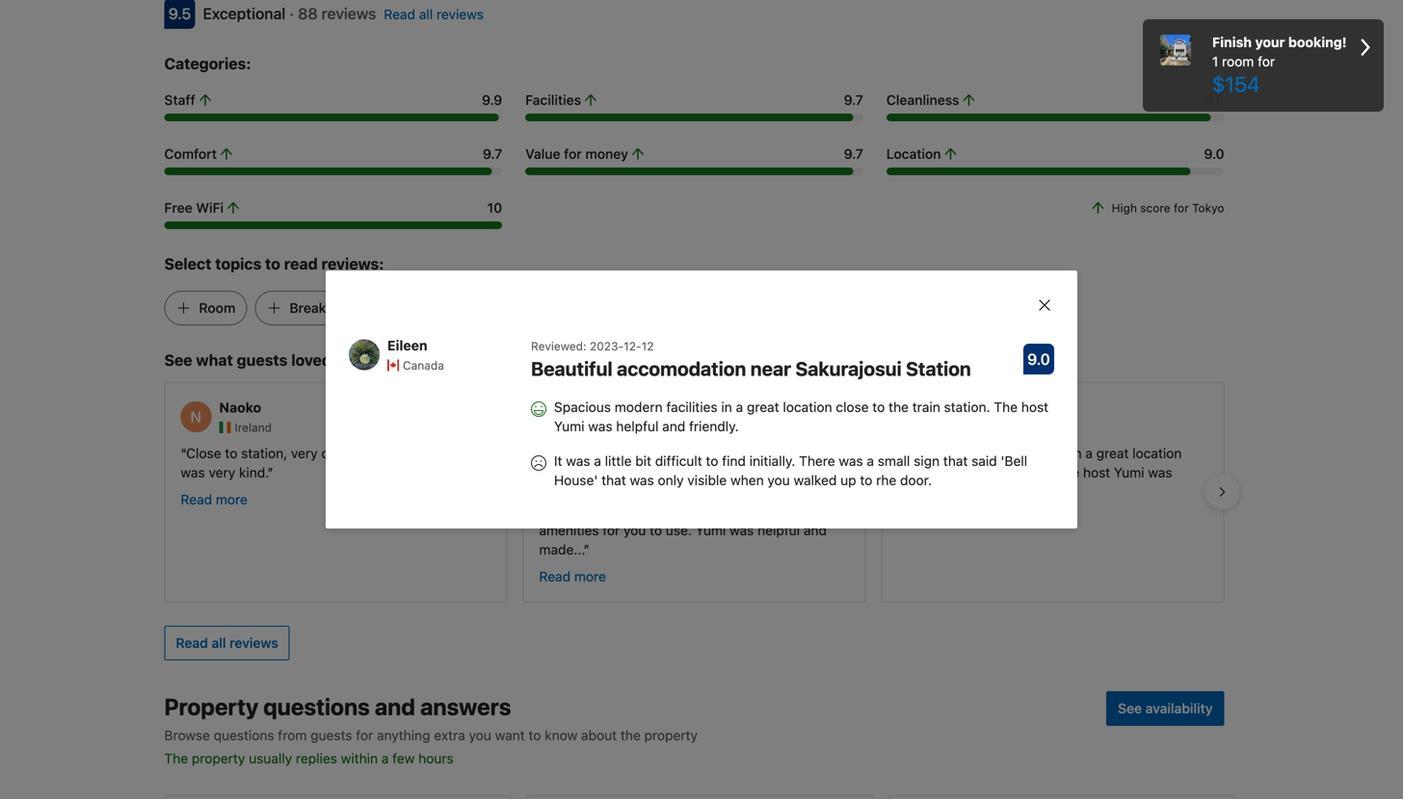 Task type: vqa. For each thing, say whether or not it's contained in the screenshot.
modifications
no



Task type: locate. For each thing, give the bounding box(es) containing it.
of right 'lots'
[[834, 484, 847, 500]]

see for see availability
[[1118, 701, 1142, 717]]

0 vertical spatial spacious
[[554, 400, 611, 415]]

1 vertical spatial spacious
[[904, 446, 961, 462]]

want
[[495, 728, 525, 744]]

0 horizontal spatial host
[[1021, 400, 1049, 415]]

see left what
[[164, 351, 192, 369]]

reviews inside read all reviews button
[[230, 636, 278, 651]]

see left availability
[[1118, 701, 1142, 717]]

0 horizontal spatial eileen
[[387, 338, 428, 354]]

to right the door.
[[934, 465, 947, 481]]

0 horizontal spatial read more
[[181, 492, 248, 508]]

in up were
[[702, 446, 713, 462]]

all
[[419, 6, 433, 22], [212, 636, 226, 651]]

of
[[670, 421, 681, 435], [834, 484, 847, 500], [827, 503, 840, 519]]

train right sign
[[974, 465, 1002, 481]]

for down your on the top right of page
[[1258, 53, 1275, 69]]

2 " from the left
[[539, 446, 545, 462]]

0 horizontal spatial in
[[702, 446, 713, 462]]

from inside " we spent our first nights in tokyo here and it was a good choice as we were able to get there from haneda airport without much hassle. lots of conbinis close by and the bell house has a lot of amenities for you to use. yumi was helpful and made...
[[539, 484, 568, 500]]

" close to station, very clean house and owner was very kind.
[[181, 446, 465, 481]]

for inside property questions and answers browse questions from guests for anything extra you want to know about the property the property usually replies within a few hours
[[356, 728, 373, 744]]

friendly. inside spacious modern facilities in a great location close to the train station. the host yumi was helpful and friendly.
[[689, 419, 739, 435]]

reviews up 9.9
[[437, 6, 484, 22]]

0 horizontal spatial "
[[181, 446, 186, 462]]

close
[[836, 400, 869, 415], [898, 465, 931, 481], [595, 503, 628, 519]]

0 horizontal spatial the
[[164, 751, 188, 767]]

the down without
[[677, 503, 697, 519]]

station. right said
[[1006, 465, 1052, 481]]

0 horizontal spatial see
[[164, 351, 192, 369]]

0 horizontal spatial reviews
[[230, 636, 278, 651]]

1 vertical spatial helpful
[[898, 484, 940, 500]]

to right want
[[529, 728, 541, 744]]

eileen
[[387, 338, 428, 354], [936, 400, 976, 416]]

reviews:
[[321, 255, 384, 273]]

modern
[[615, 400, 663, 415], [964, 446, 1012, 462]]

2 vertical spatial the
[[164, 751, 188, 767]]

the inside spacious modern facilities in a great location close to the train station. the host yumi was helpful and friendly.
[[889, 400, 909, 415]]

property up card 2 of 4 group
[[644, 728, 698, 744]]

great inside spacious modern facilities in a great location close to the train station. the host yumi was helpful and friendly.
[[747, 400, 779, 415]]

spacious up united states of america image
[[554, 400, 611, 415]]

0 horizontal spatial "
[[267, 465, 273, 481]]

and left it
[[788, 446, 811, 462]]

read more button down made... on the left of the page
[[539, 568, 606, 587]]

the up small
[[889, 400, 909, 415]]

ireland
[[235, 421, 272, 435]]

0 vertical spatial property
[[644, 728, 698, 744]]

to
[[265, 255, 280, 273], [873, 400, 885, 415], [225, 446, 237, 462], [706, 453, 718, 469], [761, 465, 774, 481], [934, 465, 947, 481], [860, 473, 873, 489], [650, 523, 662, 539], [529, 728, 541, 744]]

we
[[676, 465, 694, 481]]

1 vertical spatial very
[[209, 465, 235, 481]]

the
[[335, 351, 360, 369], [889, 400, 909, 415], [951, 465, 971, 481], [677, 503, 697, 519], [621, 728, 641, 744]]

station
[[906, 358, 971, 380]]

0 horizontal spatial tokyo
[[716, 446, 753, 462]]

1 horizontal spatial from
[[539, 484, 568, 500]]

" down station,
[[267, 465, 273, 481]]

0 horizontal spatial great
[[747, 400, 779, 415]]

1 horizontal spatial great
[[1097, 446, 1129, 462]]

close inside " spacious modern facilities in a great location close to the train station. the host yumi was helpful and friendly.
[[898, 465, 931, 481]]

the inside " spacious modern facilities in a great location close to the train station. the host yumi was helpful and friendly.
[[951, 465, 971, 481]]

you inside property questions and answers browse questions from guests for anything extra you want to know about the property the property usually replies within a few hours
[[469, 728, 491, 744]]

tokyo right "score"
[[1192, 201, 1225, 215]]

staff
[[164, 92, 195, 108]]

the left said
[[951, 465, 971, 481]]

hours
[[418, 751, 454, 767]]

more down made... on the left of the page
[[574, 569, 606, 585]]

0 vertical spatial read more button
[[181, 490, 248, 510]]

select topics to read reviews:
[[164, 255, 384, 273]]

choice
[[614, 465, 655, 481]]

that left said
[[943, 453, 968, 469]]

helpful down the has on the right bottom
[[758, 523, 800, 539]]

property questions and answers browse questions from guests for anything extra you want to know about the property the property usually replies within a few hours
[[164, 694, 698, 767]]

" down amenities
[[584, 542, 590, 558]]

guests right what
[[237, 351, 288, 369]]

1 vertical spatial of
[[834, 484, 847, 500]]

1 horizontal spatial "
[[584, 542, 590, 558]]

1 vertical spatial read more
[[539, 569, 606, 585]]

0 vertical spatial see
[[164, 351, 192, 369]]

only
[[658, 473, 684, 489]]

2 horizontal spatial "
[[898, 446, 904, 462]]

to inside " close to station, very clean house and owner was very kind.
[[225, 446, 237, 462]]

rated exceptional element
[[203, 4, 286, 22]]

0 vertical spatial from
[[539, 484, 568, 500]]

you down by
[[624, 523, 646, 539]]

reviews right 88 on the top left
[[322, 4, 376, 22]]

categories:
[[164, 54, 251, 73]]

station.
[[944, 400, 990, 415], [1006, 465, 1052, 481]]

1 horizontal spatial close
[[836, 400, 869, 415]]

1 vertical spatial you
[[624, 523, 646, 539]]

0 horizontal spatial close
[[595, 503, 628, 519]]

tokyo up able
[[716, 446, 753, 462]]

1 horizontal spatial you
[[624, 523, 646, 539]]

1 horizontal spatial yumi
[[696, 523, 726, 539]]

0 horizontal spatial facilities
[[666, 400, 718, 415]]

1 vertical spatial train
[[974, 465, 1002, 481]]

2 vertical spatial helpful
[[758, 523, 800, 539]]

9.7 for comfort
[[483, 146, 502, 162]]

0 horizontal spatial read all reviews
[[176, 636, 278, 651]]

eileen inside beautiful accomodation near sakurajosui station dialog
[[387, 338, 428, 354]]

questions up "replies"
[[263, 694, 370, 721]]

and inside property questions and answers browse questions from guests for anything extra you want to know about the property the property usually replies within a few hours
[[375, 694, 415, 721]]

you down initially.
[[768, 473, 790, 489]]

to inside spacious modern facilities in a great location close to the train station. the host yumi was helpful and friendly.
[[873, 400, 885, 415]]

0 vertical spatial "
[[267, 465, 273, 481]]

0 vertical spatial the
[[994, 400, 1018, 415]]

to left read
[[265, 255, 280, 273]]

in inside " spacious modern facilities in a great location close to the train station. the host yumi was helpful and friendly.
[[1071, 446, 1082, 462]]

friendly. up find
[[689, 419, 739, 435]]

station,
[[241, 446, 287, 462]]

america
[[685, 421, 729, 435]]

reviews
[[322, 4, 376, 22], [437, 6, 484, 22], [230, 636, 278, 651]]

a inside property questions and answers browse questions from guests for anything extra you want to know about the property the property usually replies within a few hours
[[382, 751, 389, 767]]

0 horizontal spatial all
[[212, 636, 226, 651]]

read
[[384, 6, 415, 22], [181, 492, 212, 508], [539, 569, 571, 585], [176, 636, 208, 651]]

facilities up america
[[666, 400, 718, 415]]

helpful down sign
[[898, 484, 940, 500]]

9.7 left location
[[844, 146, 863, 162]]

2 vertical spatial yumi
[[696, 523, 726, 539]]

1 vertical spatial "
[[584, 542, 590, 558]]

and right house
[[400, 446, 423, 462]]

read down close
[[181, 492, 212, 508]]

in right 'bell
[[1071, 446, 1082, 462]]

1 vertical spatial questions
[[214, 728, 274, 744]]

amenities
[[539, 523, 599, 539]]

scored 9.0 element
[[1024, 344, 1054, 375]]

1 horizontal spatial read more button
[[539, 568, 606, 587]]

a left small
[[867, 453, 874, 469]]

the right 'bell
[[1056, 465, 1080, 481]]

and right the door.
[[944, 484, 967, 500]]

from up the usually
[[278, 728, 307, 744]]

and inside " spacious modern facilities in a great location close to the train station. the host yumi was helpful and friendly.
[[944, 484, 967, 500]]

close right rhe at the bottom of page
[[898, 465, 931, 481]]

2 vertical spatial you
[[469, 728, 491, 744]]

host down scored 9.0 element
[[1021, 400, 1049, 415]]

card 3 of 4 group
[[889, 796, 1236, 800]]

1 vertical spatial location
[[1133, 446, 1182, 462]]

sign
[[914, 453, 940, 469]]

when
[[731, 473, 764, 489]]

12
[[642, 340, 654, 353]]

modern right sign
[[964, 446, 1012, 462]]

breakfast
[[290, 300, 350, 316]]

the up 'bell
[[994, 400, 1018, 415]]

eileen down station at the right top of page
[[936, 400, 976, 416]]

0 vertical spatial that
[[943, 453, 968, 469]]

a inside spacious modern facilities in a great location close to the train station. the host yumi was helpful and friendly.
[[736, 400, 743, 415]]

read up property
[[176, 636, 208, 651]]

know
[[545, 728, 578, 744]]

yumi inside " spacious modern facilities in a great location close to the train station. the host yumi was helpful and friendly.
[[1114, 465, 1145, 481]]

initially.
[[750, 453, 796, 469]]

"
[[181, 446, 186, 462], [539, 446, 545, 462], [898, 446, 904, 462]]

answers
[[420, 694, 511, 721]]

facilities
[[525, 92, 581, 108]]

reviews up property
[[230, 636, 278, 651]]

for inside finish your booking! 1 room for $154
[[1258, 53, 1275, 69]]

1 horizontal spatial host
[[1083, 465, 1111, 481]]

from
[[539, 484, 568, 500], [278, 728, 307, 744]]

location
[[783, 400, 832, 415], [1133, 446, 1182, 462]]

read more down close
[[181, 492, 248, 508]]

2 horizontal spatial you
[[768, 473, 790, 489]]

good
[[578, 465, 610, 481]]

1 vertical spatial friendly.
[[971, 484, 1019, 500]]

1 vertical spatial see
[[1118, 701, 1142, 717]]

and up nights
[[662, 419, 686, 435]]

1 horizontal spatial spacious
[[904, 446, 961, 462]]

station. down station at the right top of page
[[944, 400, 990, 415]]

of right lot at the bottom of page
[[827, 503, 840, 519]]

card 2 of 4 group
[[527, 796, 874, 800]]

close down haneda
[[595, 503, 628, 519]]

was inside " spacious modern facilities in a great location close to the train station. the host yumi was helpful and friendly.
[[1148, 465, 1173, 481]]

was
[[588, 419, 613, 435], [566, 453, 590, 469], [839, 453, 863, 469], [181, 465, 205, 481], [539, 465, 564, 481], [1148, 465, 1173, 481], [630, 473, 654, 489], [730, 523, 754, 539]]

read right 88 on the top left
[[384, 6, 415, 22]]

read more button down kind.
[[181, 490, 248, 510]]

in up america
[[721, 400, 732, 415]]

host right 'bell
[[1083, 465, 1111, 481]]

to down sakurajosui
[[873, 400, 885, 415]]

walked
[[794, 473, 837, 489]]

accomodation
[[617, 358, 746, 380]]

0 vertical spatial 9.0
[[1204, 146, 1225, 162]]

guests
[[237, 351, 288, 369], [311, 728, 352, 744]]

0 vertical spatial you
[[768, 473, 790, 489]]

house
[[727, 503, 767, 519]]

9.7
[[844, 92, 863, 108], [483, 146, 502, 162], [844, 146, 863, 162]]

see inside button
[[1118, 701, 1142, 717]]

facilities right said
[[1016, 446, 1067, 462]]

location 9.0 meter
[[887, 168, 1225, 175]]

spacious
[[554, 400, 611, 415], [904, 446, 961, 462]]

you left want
[[469, 728, 491, 744]]

close inside spacious modern facilities in a great location close to the train station. the host yumi was helpful and friendly.
[[836, 400, 869, 415]]

for inside " we spent our first nights in tokyo here and it was a good choice as we were able to get there from haneda airport without much hassle. lots of conbinis close by and the bell house has a lot of amenities for you to use. yumi was helpful and made...
[[603, 523, 620, 539]]

1 horizontal spatial station.
[[1006, 465, 1052, 481]]

train
[[913, 400, 940, 415], [974, 465, 1002, 481]]

and down lot at the bottom of page
[[804, 523, 827, 539]]

1 vertical spatial close
[[898, 465, 931, 481]]

questions
[[263, 694, 370, 721], [214, 728, 274, 744]]

9.7 left value on the top left of the page
[[483, 146, 502, 162]]

1 horizontal spatial guests
[[311, 728, 352, 744]]

0 horizontal spatial helpful
[[616, 419, 659, 435]]

0 horizontal spatial property
[[192, 751, 245, 767]]

staff 9.9 meter
[[164, 114, 502, 121]]

location inside " spacious modern facilities in a great location close to the train station. the host yumi was helpful and friendly.
[[1133, 446, 1182, 462]]

" for we spent our first nights in tokyo here and it was a good choice as we were able to get there from haneda airport without much hassle. lots of conbinis close by and the bell house has a lot of amenities for you to use. yumi was helpful and made...
[[539, 446, 545, 462]]

1 horizontal spatial that
[[943, 453, 968, 469]]

replies
[[296, 751, 337, 767]]

from inside property questions and answers browse questions from guests for anything extra you want to know about the property the property usually replies within a few hours
[[278, 728, 307, 744]]

yumi inside " we spent our first nights in tokyo here and it was a good choice as we were able to get there from haneda airport without much hassle. lots of conbinis close by and the bell house has a lot of amenities for you to use. yumi was helpful and made...
[[696, 523, 726, 539]]

very left clean
[[291, 446, 318, 462]]

and up anything
[[375, 694, 415, 721]]

0 horizontal spatial friendly.
[[689, 419, 739, 435]]

" inside " close to station, very clean house and owner was very kind.
[[181, 446, 186, 462]]

modern up states
[[615, 400, 663, 415]]

1 horizontal spatial all
[[419, 6, 433, 22]]

more down kind.
[[216, 492, 248, 508]]

1 horizontal spatial location
[[1133, 446, 1182, 462]]

2 horizontal spatial in
[[1071, 446, 1082, 462]]

0 vertical spatial friendly.
[[689, 419, 739, 435]]

finish your booking! 1 room for $154
[[1212, 34, 1347, 96]]

free
[[164, 200, 193, 216]]

to right up
[[860, 473, 873, 489]]

read more
[[181, 492, 248, 508], [539, 569, 606, 585]]

1 horizontal spatial "
[[539, 446, 545, 462]]

ireland image
[[219, 422, 231, 434]]

of up nights
[[670, 421, 681, 435]]

modern inside " spacious modern facilities in a great location close to the train station. the host yumi was helpful and friendly.
[[964, 446, 1012, 462]]

"
[[267, 465, 273, 481], [584, 542, 590, 558]]

to down ireland "image"
[[225, 446, 237, 462]]

eileen up canada 'icon'
[[387, 338, 428, 354]]

the right loved
[[335, 351, 360, 369]]

1 " from the left
[[181, 446, 186, 462]]

1 vertical spatial modern
[[964, 446, 1012, 462]]

great
[[747, 400, 779, 415], [1097, 446, 1129, 462]]

from up conbinis
[[539, 484, 568, 500]]

to inside " spacious modern facilities in a great location close to the train station. the host yumi was helpful and friendly.
[[934, 465, 947, 481]]

difficult
[[655, 453, 702, 469]]

cleanliness 9.6 meter
[[887, 114, 1225, 121]]

0 vertical spatial yumi
[[554, 419, 585, 435]]

9.9
[[482, 92, 502, 108]]

1 vertical spatial read all reviews
[[176, 636, 278, 651]]

the inside " we spent our first nights in tokyo here and it was a good choice as we were able to get there from haneda airport without much hassle. lots of conbinis close by and the bell house has a lot of amenities for you to use. yumi was helpful and made...
[[677, 503, 697, 519]]

facilities
[[666, 400, 718, 415], [1016, 446, 1067, 462]]

beautiful
[[531, 358, 613, 380]]

train down station at the right top of page
[[913, 400, 940, 415]]

a inside " spacious modern facilities in a great location close to the train station. the host yumi was helpful and friendly.
[[1086, 446, 1093, 462]]

has
[[771, 503, 793, 519]]

1 horizontal spatial train
[[974, 465, 1002, 481]]

booking!
[[1289, 34, 1347, 50]]

for right "score"
[[1174, 201, 1189, 215]]

9.7 left the cleanliness
[[844, 92, 863, 108]]

get
[[777, 465, 798, 481]]

0 horizontal spatial location
[[783, 400, 832, 415]]

" inside " we spent our first nights in tokyo here and it was a good choice as we were able to get there from haneda airport without much hassle. lots of conbinis close by and the bell house has a lot of amenities for you to use. yumi was helpful and made...
[[539, 446, 545, 462]]

0 vertical spatial modern
[[615, 400, 663, 415]]

0 vertical spatial close
[[836, 400, 869, 415]]

little
[[605, 453, 632, 469]]

1 horizontal spatial more
[[574, 569, 606, 585]]

the right about
[[621, 728, 641, 744]]

the inside spacious modern facilities in a great location close to the train station. the host yumi was helpful and friendly.
[[994, 400, 1018, 415]]

2 vertical spatial close
[[595, 503, 628, 519]]

0 vertical spatial more
[[216, 492, 248, 508]]

0 horizontal spatial spacious
[[554, 400, 611, 415]]

up
[[841, 473, 856, 489]]

9.0 inside beautiful accomodation near sakurajosui station dialog
[[1028, 350, 1050, 369]]

1 vertical spatial host
[[1083, 465, 1111, 481]]

2 horizontal spatial close
[[898, 465, 931, 481]]

extra
[[434, 728, 465, 744]]

high score for tokyo
[[1112, 201, 1225, 215]]

very
[[291, 446, 318, 462], [209, 465, 235, 481]]

friendly. inside " spacious modern facilities in a great location close to the train station. the host yumi was helpful and friendly.
[[971, 484, 1019, 500]]

and inside spacious modern facilities in a great location close to the train station. the host yumi was helpful and friendly.
[[662, 419, 686, 435]]

questions up the usually
[[214, 728, 274, 744]]

spacious up the door.
[[904, 446, 961, 462]]

comfort 9.7 meter
[[164, 168, 502, 175]]

the inside " spacious modern facilities in a great location close to the train station. the host yumi was helpful and friendly.
[[1056, 465, 1080, 481]]

to up visible
[[706, 453, 718, 469]]

1 horizontal spatial in
[[721, 400, 732, 415]]

3 " from the left
[[898, 446, 904, 462]]

a left few
[[382, 751, 389, 767]]

0 vertical spatial location
[[783, 400, 832, 415]]

was inside spacious modern facilities in a great location close to the train station. the host yumi was helpful and friendly.
[[588, 419, 613, 435]]

host inside spacious modern facilities in a great location close to the train station. the host yumi was helpful and friendly.
[[1021, 400, 1049, 415]]

very down close
[[209, 465, 235, 481]]

" inside " spacious modern facilities in a great location close to the train station. the host yumi was helpful and friendly.
[[898, 446, 904, 462]]

0 vertical spatial great
[[747, 400, 779, 415]]

facilities inside " spacious modern facilities in a great location close to the train station. the host yumi was helpful and friendly.
[[1016, 446, 1067, 462]]

10
[[487, 200, 502, 216]]

1 vertical spatial great
[[1097, 446, 1129, 462]]

for
[[1258, 53, 1275, 69], [564, 146, 582, 162], [1174, 201, 1189, 215], [603, 523, 620, 539], [356, 728, 373, 744]]

0 vertical spatial host
[[1021, 400, 1049, 415]]

much
[[718, 484, 753, 500]]

eileen inside this is a carousel with rotating slides. it displays featured reviews of the property. use the next and previous buttons to navigate. region
[[936, 400, 976, 416]]

1 vertical spatial station.
[[1006, 465, 1052, 481]]

as
[[659, 465, 673, 481]]

a down reviewed: 2023-12-12 beautiful accomodation near sakurajosui station
[[736, 400, 743, 415]]

for up within
[[356, 728, 373, 744]]

1 vertical spatial that
[[602, 473, 626, 489]]

close down sakurajosui
[[836, 400, 869, 415]]

helpful
[[616, 419, 659, 435], [898, 484, 940, 500], [758, 523, 800, 539]]

read all reviews
[[384, 6, 484, 22], [176, 636, 278, 651]]

0 vertical spatial very
[[291, 446, 318, 462]]

helpful up first
[[616, 419, 659, 435]]

0 vertical spatial train
[[913, 400, 940, 415]]

1 horizontal spatial very
[[291, 446, 318, 462]]

find
[[722, 453, 746, 469]]

0 vertical spatial read all reviews
[[384, 6, 484, 22]]

0 horizontal spatial read more button
[[181, 490, 248, 510]]

you inside it was a little bit difficult to find initially. there was a small sign that said 'bell house' that was only visible when you walked up to rhe door.
[[768, 473, 790, 489]]

read more for " we spent our first nights in tokyo here and it was a good choice as we were able to get there from haneda airport without much hassle. lots of conbinis close by and the bell house has a lot of amenities for you to use. yumi was helpful and made...
[[539, 569, 606, 585]]

a right 'bell
[[1086, 446, 1093, 462]]

2 horizontal spatial helpful
[[898, 484, 940, 500]]

airport
[[623, 484, 665, 500]]

guests up "replies"
[[311, 728, 352, 744]]

1 horizontal spatial property
[[644, 728, 698, 744]]

beautiful accomodation near sakurajosui station dialog
[[303, 248, 1101, 552]]

united states of america image
[[578, 422, 589, 434]]

friendly. down said
[[971, 484, 1019, 500]]

read down made... on the left of the page
[[539, 569, 571, 585]]

property down browse
[[192, 751, 245, 767]]

for down haneda
[[603, 523, 620, 539]]

read more down made... on the left of the page
[[539, 569, 606, 585]]

that down the little
[[602, 473, 626, 489]]

0 horizontal spatial guests
[[237, 351, 288, 369]]



Task type: describe. For each thing, give the bounding box(es) containing it.
exceptional · 88 reviews
[[203, 4, 376, 22]]

station. inside " spacious modern facilities in a great location close to the train station. the host yumi was helpful and friendly.
[[1006, 465, 1052, 481]]

house
[[358, 446, 396, 462]]

room
[[1222, 53, 1254, 69]]

tokyo inside " we spent our first nights in tokyo here and it was a good choice as we were able to get there from haneda airport without much hassle. lots of conbinis close by and the bell house has a lot of amenities for you to use. yumi was helpful and made...
[[716, 446, 753, 462]]

cleanliness
[[887, 92, 959, 108]]

9.7 for value for money
[[844, 146, 863, 162]]

" we spent our first nights in tokyo here and it was a good choice as we were able to get there from haneda airport without much hassle. lots of conbinis close by and the bell house has a lot of amenities for you to use. yumi was helpful and made...
[[539, 446, 847, 558]]

made...
[[539, 542, 584, 558]]

spacious inside " spacious modern facilities in a great location close to the train station. the host yumi was helpful and friendly.
[[904, 446, 961, 462]]

comfort
[[164, 146, 217, 162]]

money
[[586, 146, 628, 162]]

" for was
[[584, 542, 590, 558]]

scored 9.5 element
[[164, 0, 195, 29]]

$154
[[1212, 71, 1260, 96]]

lot
[[808, 503, 823, 519]]

host inside " spacious modern facilities in a great location close to the train station. the host yumi was helpful and friendly.
[[1083, 465, 1111, 481]]

read inside button
[[176, 636, 208, 651]]

and right by
[[650, 503, 674, 519]]

see what guests loved the most:
[[164, 351, 406, 369]]

sakurajosui
[[796, 358, 902, 380]]

near
[[751, 358, 791, 380]]

said
[[972, 453, 997, 469]]

you inside " we spent our first nights in tokyo here and it was a good choice as we were able to get there from haneda airport without much hassle. lots of conbinis close by and the bell house has a lot of amenities for you to use. yumi was helpful and made...
[[624, 523, 646, 539]]

free wifi
[[164, 200, 224, 216]]

helpful inside " we spent our first nights in tokyo here and it was a good choice as we were able to get there from haneda airport without much hassle. lots of conbinis close by and the bell house has a lot of amenities for you to use. yumi was helpful and made...
[[758, 523, 800, 539]]

most:
[[363, 351, 406, 369]]

facilities 9.7 meter
[[525, 114, 863, 121]]

in inside " we spent our first nights in tokyo here and it was a good choice as we were able to get there from haneda airport without much hassle. lots of conbinis close by and the bell house has a lot of amenities for you to use. yumi was helpful and made...
[[702, 446, 713, 462]]

usually
[[249, 751, 292, 767]]

our
[[607, 446, 628, 462]]

all inside button
[[212, 636, 226, 651]]

spacious modern facilities in a great location close to the train station. the host yumi was helpful and friendly.
[[554, 400, 1049, 435]]

clean
[[321, 446, 355, 462]]

about
[[581, 728, 617, 744]]

property
[[164, 694, 258, 721]]

it
[[554, 453, 562, 469]]

0 vertical spatial questions
[[263, 694, 370, 721]]

rightchevron image
[[1361, 33, 1371, 62]]

0 horizontal spatial that
[[602, 473, 626, 489]]

naoko
[[219, 400, 261, 416]]

'bell
[[1001, 453, 1028, 469]]

more for we spent our first nights in tokyo here and it was a good choice as we were able to get there from haneda airport without much hassle. lots of conbinis close by and the bell house has a lot of amenities for you to use. yumi was helpful and made...
[[574, 569, 606, 585]]

it was a little bit difficult to find initially. there was a small sign that said 'bell house' that was only visible when you walked up to rhe door.
[[554, 453, 1028, 489]]

exceptional
[[203, 4, 286, 22]]

room
[[199, 300, 236, 316]]

0 vertical spatial all
[[419, 6, 433, 22]]

a left lot at the bottom of page
[[797, 503, 804, 519]]

2 horizontal spatial reviews
[[437, 6, 484, 22]]

there
[[799, 453, 835, 469]]

read all reviews inside button
[[176, 636, 278, 651]]

able
[[731, 465, 758, 481]]

·
[[289, 4, 294, 22]]

9.7 for facilities
[[844, 92, 863, 108]]

darby
[[578, 400, 617, 416]]

the inside property questions and answers browse questions from guests for anything extra you want to know about the property the property usually replies within a few hours
[[164, 751, 188, 767]]

read more button for " we spent our first nights in tokyo here and it was a good choice as we were able to get there from haneda airport without much hassle. lots of conbinis close by and the bell house has a lot of amenities for you to use. yumi was helpful and made...
[[539, 568, 606, 587]]

see for see what guests loved the most:
[[164, 351, 192, 369]]

we
[[545, 446, 565, 462]]

" for close to station, very clean house and owner was very kind.
[[181, 446, 186, 462]]

hassle.
[[757, 484, 800, 500]]

more for close to station, very clean house and owner was very kind.
[[216, 492, 248, 508]]

review categories element
[[164, 52, 251, 75]]

location
[[887, 146, 941, 162]]

train inside " spacious modern facilities in a great location close to the train station. the host yumi was helpful and friendly.
[[974, 465, 1002, 481]]

topics
[[215, 255, 261, 273]]

facilities inside spacious modern facilities in a great location close to the train station. the host yumi was helpful and friendly.
[[666, 400, 718, 415]]

1 horizontal spatial reviews
[[322, 4, 376, 22]]

spacious inside spacious modern facilities in a great location close to the train station. the host yumi was helpful and friendly.
[[554, 400, 611, 415]]

1
[[1212, 53, 1219, 69]]

within
[[341, 751, 378, 767]]

helpful inside " spacious modern facilities in a great location close to the train station. the host yumi was helpful and friendly.
[[898, 484, 940, 500]]

close
[[186, 446, 221, 462]]

what
[[196, 351, 233, 369]]

1 vertical spatial property
[[192, 751, 245, 767]]

finish
[[1212, 34, 1252, 50]]

yumi inside spacious modern facilities in a great location close to the train station. the host yumi was helpful and friendly.
[[554, 419, 585, 435]]

12-
[[624, 340, 642, 353]]

was inside " close to station, very clean house and owner was very kind.
[[181, 465, 205, 481]]

owner
[[427, 446, 465, 462]]

wifi
[[196, 200, 224, 216]]

canada image
[[387, 360, 399, 371]]

great inside " spacious modern facilities in a great location close to the train station. the host yumi was helpful and friendly.
[[1097, 446, 1129, 462]]

first
[[632, 446, 656, 462]]

88
[[298, 4, 318, 22]]

this is a carousel with rotating slides. it displays featured reviews of the property. use the next and previous buttons to navigate. region
[[149, 374, 1240, 611]]

reviewed:
[[531, 340, 587, 353]]

nights
[[660, 446, 698, 462]]

haneda
[[572, 484, 620, 500]]

score
[[1140, 201, 1171, 215]]

guests inside property questions and answers browse questions from guests for anything extra you want to know about the property the property usually replies within a few hours
[[311, 728, 352, 744]]

small
[[878, 453, 910, 469]]

in inside spacious modern facilities in a great location close to the train station. the host yumi was helpful and friendly.
[[721, 400, 732, 415]]

kind.
[[239, 465, 267, 481]]

high
[[1112, 201, 1137, 215]]

value
[[525, 146, 561, 162]]

0 vertical spatial tokyo
[[1192, 201, 1225, 215]]

to inside property questions and answers browse questions from guests for anything extra you want to know about the property the property usually replies within a few hours
[[529, 728, 541, 744]]

united states of america
[[593, 421, 729, 435]]

conbinis
[[539, 503, 591, 519]]

2 vertical spatial of
[[827, 503, 840, 519]]

" spacious modern facilities in a great location close to the train station. the host yumi was helpful and friendly.
[[898, 446, 1182, 500]]

location inside spacious modern facilities in a great location close to the train station. the host yumi was helpful and friendly.
[[783, 400, 832, 415]]

helpful inside spacious modern facilities in a great location close to the train station. the host yumi was helpful and friendly.
[[616, 419, 659, 435]]

reviewed: 2023-12-12 beautiful accomodation near sakurajosui station
[[531, 340, 971, 380]]

9.5
[[168, 4, 191, 22]]

" for kind.
[[267, 465, 273, 481]]

to left the use.
[[650, 523, 662, 539]]

0 horizontal spatial very
[[209, 465, 235, 481]]

read more for " close to station, very clean house and owner was very kind.
[[181, 492, 248, 508]]

the inside property questions and answers browse questions from guests for anything extra you want to know about the property the property usually replies within a few hours
[[621, 728, 641, 744]]

united
[[593, 421, 629, 435]]

a left the little
[[594, 453, 601, 469]]

read all reviews button
[[164, 626, 290, 661]]

bell
[[701, 503, 724, 519]]

card 1 of 4 group
[[164, 796, 511, 800]]

1 horizontal spatial 9.0
[[1204, 146, 1225, 162]]

0 vertical spatial of
[[670, 421, 681, 435]]

train inside spacious modern facilities in a great location close to the train station. the host yumi was helpful and friendly.
[[913, 400, 940, 415]]

canada
[[403, 359, 444, 372]]

for right value on the top left of the page
[[564, 146, 582, 162]]

anything
[[377, 728, 430, 744]]

loved
[[291, 351, 332, 369]]

door.
[[900, 473, 932, 489]]

0 vertical spatial guests
[[237, 351, 288, 369]]

visible
[[687, 473, 727, 489]]

read more button for " close to station, very clean house and owner was very kind.
[[181, 490, 248, 510]]

close inside " we spent our first nights in tokyo here and it was a good choice as we were able to get there from haneda airport without much hassle. lots of conbinis close by and the bell house has a lot of amenities for you to use. yumi was helpful and made...
[[595, 503, 628, 519]]

use.
[[666, 523, 692, 539]]

select
[[164, 255, 212, 273]]

station. inside spacious modern facilities in a great location close to the train station. the host yumi was helpful and friendly.
[[944, 400, 990, 415]]

value for money 9.7 meter
[[525, 168, 863, 175]]

to down here
[[761, 465, 774, 481]]

and inside " close to station, very clean house and owner was very kind.
[[400, 446, 423, 462]]

a right it at the bottom of page
[[567, 465, 575, 481]]

modern inside spacious modern facilities in a great location close to the train station. the host yumi was helpful and friendly.
[[615, 400, 663, 415]]

spent
[[569, 446, 604, 462]]

see availability
[[1118, 701, 1213, 717]]

free wifi 10 meter
[[164, 221, 502, 229]]

few
[[392, 751, 415, 767]]



